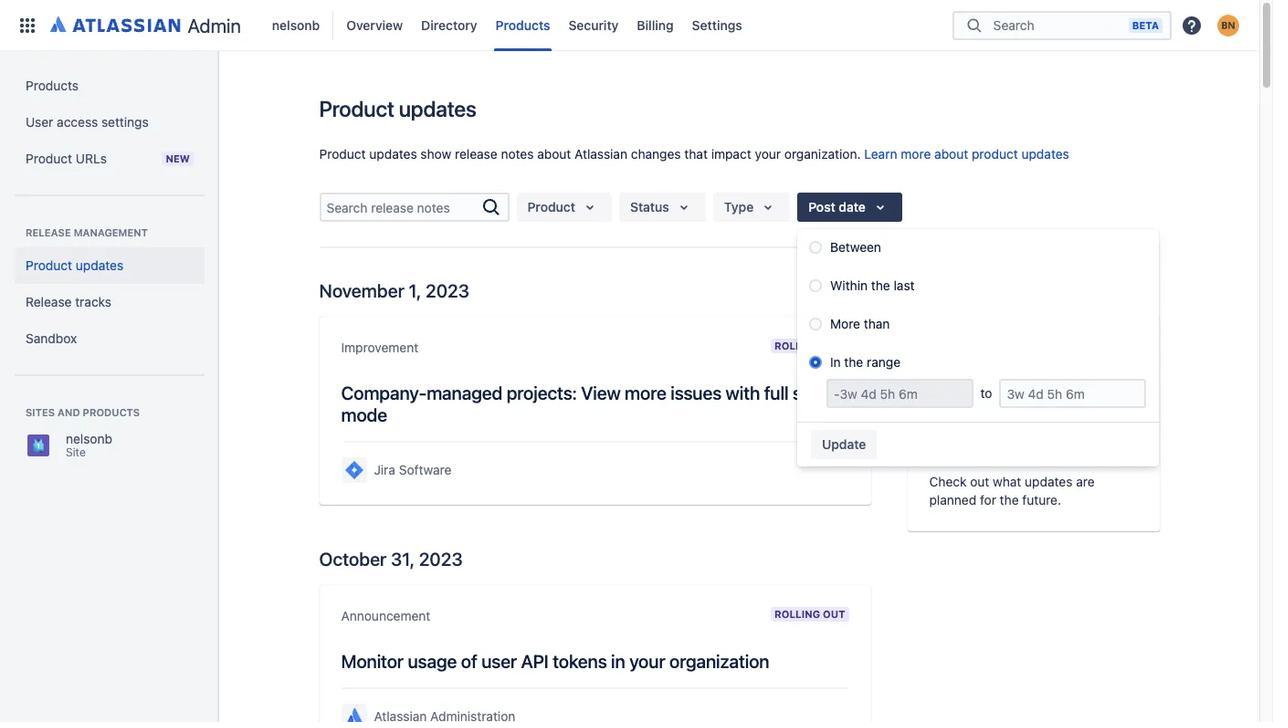 Task type: describe. For each thing, give the bounding box(es) containing it.
management
[[74, 227, 148, 238]]

0 horizontal spatial products
[[26, 78, 79, 93]]

date
[[839, 199, 866, 215]]

learn
[[864, 146, 897, 162]]

product updates show release notes about atlassian changes that impact your organization. learn more about product updates
[[319, 146, 1069, 162]]

updates inside check out what updates are planned for the future.
[[1025, 474, 1073, 489]]

updates down management
[[76, 258, 123, 273]]

product
[[972, 146, 1018, 162]]

sandbox link
[[15, 321, 205, 357]]

rolling out for organization
[[775, 608, 845, 620]]

admin banner
[[0, 0, 1260, 51]]

release management
[[26, 227, 148, 238]]

out
[[970, 474, 989, 489]]

post date
[[809, 199, 866, 215]]

jira
[[374, 462, 395, 478]]

settings link
[[687, 11, 748, 40]]

to
[[981, 385, 992, 401]]

post
[[809, 199, 836, 215]]

type
[[724, 199, 754, 215]]

appswitcher icon image
[[16, 14, 38, 36]]

managed
[[427, 383, 503, 404]]

nelsonb site
[[66, 431, 112, 459]]

release tracks
[[26, 294, 111, 310]]

monitor usage of user api tokens in your organization
[[341, 651, 769, 672]]

settings
[[692, 17, 742, 32]]

nelsonb for nelsonb
[[272, 17, 320, 32]]

post date button
[[798, 193, 902, 222]]

show
[[421, 146, 451, 162]]

that
[[684, 146, 708, 162]]

are
[[1076, 474, 1095, 489]]

last
[[894, 278, 915, 293]]

3w 4d 5h 6m field
[[1002, 381, 1144, 406]]

sites
[[26, 406, 55, 418]]

and
[[58, 406, 80, 418]]

announcement
[[341, 608, 431, 624]]

Search text field
[[321, 195, 480, 220]]

notes
[[501, 146, 534, 162]]

than
[[864, 316, 890, 332]]

changes
[[631, 146, 681, 162]]

view
[[581, 383, 621, 404]]

toggle navigation image
[[201, 73, 241, 110]]

rolling for organization
[[775, 608, 820, 620]]

check out what updates are planned for the future. link
[[907, 317, 1160, 531]]

within
[[830, 278, 868, 293]]

organization.
[[784, 146, 861, 162]]

urls
[[76, 151, 107, 166]]

within the last
[[830, 278, 915, 293]]

in
[[830, 354, 841, 370]]

update button
[[811, 430, 877, 459]]

check
[[929, 474, 967, 489]]

range
[[867, 354, 901, 370]]

screen
[[793, 383, 848, 404]]

tracks
[[75, 294, 111, 310]]

release
[[455, 146, 498, 162]]

security
[[569, 17, 619, 32]]

jira software
[[374, 462, 452, 478]]

product urls
[[26, 151, 107, 166]]

0 horizontal spatial your
[[629, 651, 665, 672]]

status button
[[619, 193, 706, 222]]

Search field
[[988, 9, 1129, 42]]

atlassian administration image
[[343, 706, 365, 722]]

more inside company-managed projects: view more issues with full screen mode
[[625, 383, 667, 404]]

directory link
[[416, 11, 483, 40]]

in
[[611, 651, 625, 672]]

1 vertical spatial product updates
[[26, 258, 123, 273]]

products inside global navigation element
[[496, 17, 550, 32]]

improvement
[[341, 340, 419, 355]]

billing
[[637, 17, 674, 32]]

release for release tracks
[[26, 294, 72, 310]]

sites and products
[[26, 406, 140, 418]]

update
[[822, 437, 866, 452]]

rolling out for screen
[[775, 340, 845, 352]]

2023 for november 1, 2023
[[426, 280, 469, 301]]

company-managed projects: view more issues with full screen mode
[[341, 383, 848, 426]]

in the range
[[830, 354, 901, 370]]

-3w 4d 5h 6m field
[[828, 381, 971, 406]]

product inside dropdown button
[[527, 199, 575, 215]]

account image
[[1218, 14, 1239, 36]]

mode
[[341, 405, 387, 426]]

impact
[[711, 146, 752, 162]]

2023 for october 31, 2023
[[419, 549, 463, 570]]

overview link
[[341, 11, 408, 40]]

tokens
[[553, 651, 607, 672]]

nelsonb link
[[267, 11, 325, 40]]

with
[[726, 383, 760, 404]]



Task type: locate. For each thing, give the bounding box(es) containing it.
more right the view
[[625, 383, 667, 404]]

the
[[871, 278, 890, 293], [844, 354, 863, 370], [1000, 492, 1019, 508]]

access
[[57, 114, 98, 130]]

0 vertical spatial your
[[755, 146, 781, 162]]

1 vertical spatial nelsonb
[[66, 431, 112, 447]]

status
[[630, 199, 669, 215]]

1 horizontal spatial your
[[755, 146, 781, 162]]

0 horizontal spatial product updates
[[26, 258, 123, 273]]

0 horizontal spatial products link
[[15, 68, 205, 104]]

future.
[[1022, 492, 1061, 508]]

about
[[537, 146, 571, 162], [935, 146, 968, 162]]

0 horizontal spatial the
[[844, 354, 863, 370]]

0 horizontal spatial nelsonb
[[66, 431, 112, 447]]

api
[[521, 651, 549, 672]]

product down user
[[26, 151, 72, 166]]

nelsonb down the sites and products
[[66, 431, 112, 447]]

1 vertical spatial rolling out
[[775, 608, 845, 620]]

1 release from the top
[[26, 227, 71, 238]]

2 horizontal spatial the
[[1000, 492, 1019, 508]]

overview
[[346, 17, 403, 32]]

products up user
[[26, 78, 79, 93]]

beta
[[1132, 19, 1159, 31]]

sandbox
[[26, 331, 77, 346]]

products link left security link
[[490, 11, 556, 40]]

the left the last at the right of page
[[871, 278, 890, 293]]

1 out from the top
[[823, 340, 845, 352]]

release
[[26, 227, 71, 238], [26, 294, 72, 310]]

0 vertical spatial 2023
[[426, 280, 469, 301]]

0 vertical spatial product updates
[[319, 96, 476, 121]]

1 about from the left
[[537, 146, 571, 162]]

release for release management
[[26, 227, 71, 238]]

31,
[[391, 549, 415, 570]]

product up search text box
[[319, 146, 366, 162]]

what
[[993, 474, 1022, 489]]

1 vertical spatial your
[[629, 651, 665, 672]]

your right in
[[629, 651, 665, 672]]

0 vertical spatial products link
[[490, 11, 556, 40]]

1 vertical spatial release
[[26, 294, 72, 310]]

the for in
[[844, 354, 863, 370]]

1 vertical spatial products
[[26, 78, 79, 93]]

between
[[830, 239, 881, 255]]

settings
[[101, 114, 149, 130]]

1 rolling out from the top
[[775, 340, 845, 352]]

1 horizontal spatial the
[[871, 278, 890, 293]]

product updates up the show
[[319, 96, 476, 121]]

of
[[461, 651, 477, 672]]

0 vertical spatial products
[[496, 17, 550, 32]]

the for within
[[871, 278, 890, 293]]

more
[[830, 316, 860, 332]]

about left product
[[935, 146, 968, 162]]

global navigation element
[[11, 0, 953, 51]]

2023 right 1,
[[426, 280, 469, 301]]

november 1, 2023
[[319, 280, 469, 301]]

atlassian image
[[50, 13, 180, 35], [50, 13, 180, 35]]

rolling
[[775, 340, 820, 352], [775, 608, 820, 620]]

updates left the show
[[369, 146, 417, 162]]

help icon image
[[1181, 14, 1203, 36]]

product updates
[[319, 96, 476, 121], [26, 258, 123, 273]]

0 horizontal spatial about
[[537, 146, 571, 162]]

product down overview "link"
[[319, 96, 394, 121]]

site
[[66, 446, 86, 459]]

out for organization
[[823, 608, 845, 620]]

1 rolling from the top
[[775, 340, 820, 352]]

None radio
[[809, 241, 822, 254], [809, 279, 822, 292], [809, 356, 822, 369], [809, 241, 822, 254], [809, 279, 822, 292], [809, 356, 822, 369]]

open datetime selection image
[[869, 196, 891, 218]]

1 horizontal spatial products
[[496, 17, 550, 32]]

rolling for screen
[[775, 340, 820, 352]]

0 vertical spatial rolling
[[775, 340, 820, 352]]

updates up future.
[[1025, 474, 1073, 489]]

products link
[[490, 11, 556, 40], [15, 68, 205, 104]]

0 horizontal spatial more
[[625, 383, 667, 404]]

organization
[[669, 651, 769, 672]]

nelsonb left overview
[[272, 17, 320, 32]]

product button
[[517, 193, 612, 222]]

1 horizontal spatial more
[[901, 146, 931, 162]]

user access settings
[[26, 114, 149, 130]]

learn more about product updates link
[[864, 146, 1069, 162]]

more than
[[830, 316, 890, 332]]

2023 right 31, at the left
[[419, 549, 463, 570]]

jira software image
[[343, 459, 365, 481], [343, 459, 365, 481]]

your
[[755, 146, 781, 162], [629, 651, 665, 672]]

0 vertical spatial rolling out
[[775, 340, 845, 352]]

0 vertical spatial out
[[823, 340, 845, 352]]

2 about from the left
[[935, 146, 968, 162]]

0 vertical spatial the
[[871, 278, 890, 293]]

admin link
[[44, 11, 248, 40]]

directory
[[421, 17, 477, 32]]

admin
[[188, 14, 241, 36]]

more
[[901, 146, 931, 162], [625, 383, 667, 404]]

product right "search" image
[[527, 199, 575, 215]]

more right learn
[[901, 146, 931, 162]]

1 vertical spatial rolling
[[775, 608, 820, 620]]

new
[[166, 153, 190, 164]]

security link
[[563, 11, 624, 40]]

release up sandbox
[[26, 294, 72, 310]]

out for screen
[[823, 340, 845, 352]]

0 vertical spatial nelsonb
[[272, 17, 320, 32]]

products
[[496, 17, 550, 32], [26, 78, 79, 93]]

software
[[399, 462, 452, 478]]

search image
[[480, 196, 502, 218]]

search icon image
[[964, 16, 986, 34]]

monitor
[[341, 651, 404, 672]]

product up release tracks
[[26, 258, 72, 273]]

2023
[[426, 280, 469, 301], [419, 549, 463, 570]]

user
[[481, 651, 517, 672]]

1 vertical spatial more
[[625, 383, 667, 404]]

2 out from the top
[[823, 608, 845, 620]]

rolling out
[[775, 340, 845, 352], [775, 608, 845, 620]]

updates
[[399, 96, 476, 121], [369, 146, 417, 162], [1022, 146, 1069, 162], [76, 258, 123, 273], [1025, 474, 1073, 489]]

None radio
[[809, 318, 822, 331]]

user
[[26, 114, 53, 130]]

planned
[[929, 492, 977, 508]]

product
[[319, 96, 394, 121], [319, 146, 366, 162], [26, 151, 72, 166], [527, 199, 575, 215], [26, 258, 72, 273]]

products left security
[[496, 17, 550, 32]]

2 rolling out from the top
[[775, 608, 845, 620]]

1,
[[409, 280, 421, 301]]

nelsonb
[[272, 17, 320, 32], [66, 431, 112, 447]]

2 release from the top
[[26, 294, 72, 310]]

projects:
[[507, 383, 577, 404]]

november
[[319, 280, 404, 301]]

product updates link
[[15, 248, 205, 284]]

1 horizontal spatial nelsonb
[[272, 17, 320, 32]]

1 vertical spatial products link
[[15, 68, 205, 104]]

the inside check out what updates are planned for the future.
[[1000, 492, 1019, 508]]

october 31, 2023
[[319, 549, 463, 570]]

1 horizontal spatial about
[[935, 146, 968, 162]]

release inside 'link'
[[26, 294, 72, 310]]

1 vertical spatial out
[[823, 608, 845, 620]]

october
[[319, 549, 387, 570]]

products link up settings
[[15, 68, 205, 104]]

updates up the show
[[399, 96, 476, 121]]

1 vertical spatial the
[[844, 354, 863, 370]]

updates right product
[[1022, 146, 1069, 162]]

nelsonb inside global navigation element
[[272, 17, 320, 32]]

check out what updates are planned for the future.
[[929, 474, 1095, 508]]

0 vertical spatial release
[[26, 227, 71, 238]]

product updates down the release management at the top left of page
[[26, 258, 123, 273]]

release left management
[[26, 227, 71, 238]]

atlassian administration image
[[343, 706, 365, 722]]

type button
[[713, 193, 790, 222]]

2 vertical spatial the
[[1000, 492, 1019, 508]]

atlassian
[[575, 146, 628, 162]]

about right the notes
[[537, 146, 571, 162]]

the right in
[[844, 354, 863, 370]]

1 vertical spatial 2023
[[419, 549, 463, 570]]

company-
[[341, 383, 427, 404]]

1 horizontal spatial product updates
[[319, 96, 476, 121]]

products
[[83, 406, 140, 418]]

0 vertical spatial more
[[901, 146, 931, 162]]

for
[[980, 492, 996, 508]]

issues
[[671, 383, 722, 404]]

your right impact
[[755, 146, 781, 162]]

release tracks link
[[15, 284, 205, 321]]

nelsonb for nelsonb site
[[66, 431, 112, 447]]

the down "what"
[[1000, 492, 1019, 508]]

1 horizontal spatial products link
[[490, 11, 556, 40]]

2 rolling from the top
[[775, 608, 820, 620]]

billing link
[[632, 11, 679, 40]]

user access settings link
[[15, 104, 205, 141]]



Task type: vqa. For each thing, say whether or not it's contained in the screenshot.
top "Application"
no



